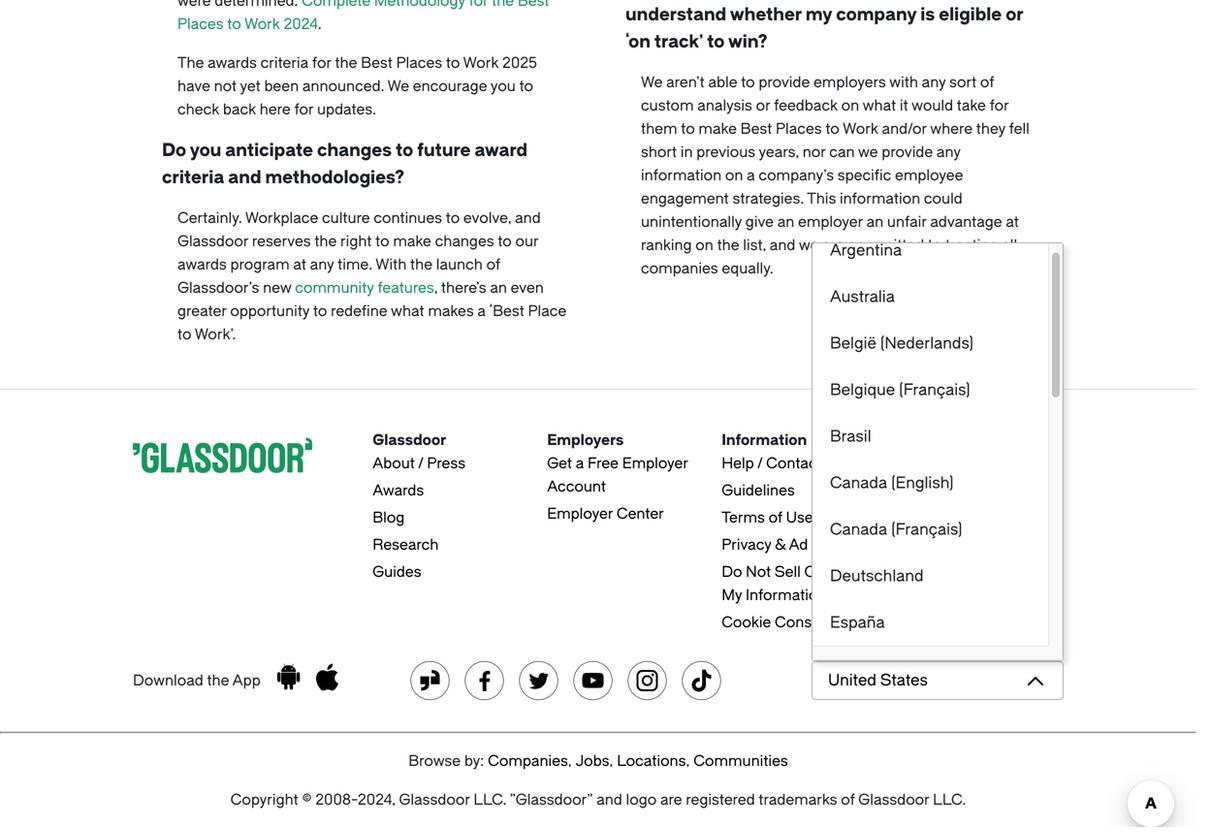 Task type: vqa. For each thing, say whether or not it's contained in the screenshot.
workplace
yes



Task type: locate. For each thing, give the bounding box(es) containing it.
help
[[722, 455, 755, 473]]

2 canada from the top
[[831, 521, 888, 539]]

2 / from the left
[[758, 455, 763, 473]]

0 horizontal spatial at
[[293, 256, 307, 274]]

work inside the awards criteria for the best places to work 2025 have not yet been announced. we encourage you to check back here for updates.
[[463, 54, 499, 72]]

work
[[245, 16, 280, 33], [463, 54, 499, 72], [843, 120, 879, 138]]

provide down and/or
[[882, 144, 934, 161]]

1 horizontal spatial we
[[641, 74, 663, 91]]

best down the or on the right
[[741, 120, 773, 138]]

0 horizontal spatial /
[[418, 455, 424, 473]]

there's
[[441, 279, 487, 297]]

and inside we aren't able to provide employers with any sort of custom analysis or feedback on what it would take for them to make best places to work and/or where they fell short in previous years, nor can we provide any information on a company's specific employee engagement strategies. this information could unintentionally give an employer an unfair advantage at ranking on the list, and we are committed to treating all companies equally.
[[770, 237, 796, 254]]

any inside the certainly. workplace culture continues to evolve, and glassdoor reserves the right to make changes to our awards program at any time. with the launch of glassdoor's new
[[310, 256, 334, 274]]

2 vertical spatial best
[[741, 120, 773, 138]]

0 vertical spatial a
[[747, 167, 756, 184]]

changes up launch
[[435, 233, 494, 250]]

1 horizontal spatial a
[[576, 455, 584, 473]]

press
[[427, 455, 466, 473]]

do inside do you anticipate changes to future award criteria and methodologies?
[[162, 140, 186, 161]]

2 horizontal spatial best
[[741, 120, 773, 138]]

make down analysis
[[699, 120, 737, 138]]

and right list,
[[770, 237, 796, 254]]

2 horizontal spatial a
[[747, 167, 756, 184]]

1 vertical spatial any
[[937, 144, 961, 161]]

at up all
[[1006, 213, 1020, 231]]

0 horizontal spatial employer
[[547, 506, 613, 523]]

would
[[912, 97, 954, 114]]

right
[[341, 233, 372, 250]]

of left "use"
[[769, 509, 783, 527]]

1 vertical spatial canada
[[831, 521, 888, 539]]

0 vertical spatial changes
[[317, 140, 392, 161]]

awards inside the certainly. workplace culture continues to evolve, and glassdoor reserves the right to make changes to our awards program at any time. with the launch of glassdoor's new
[[178, 256, 227, 274]]

places up the
[[178, 16, 224, 33]]

(français)
[[900, 381, 971, 399], [892, 521, 963, 539]]

0 vertical spatial on
[[842, 97, 860, 114]]

0 vertical spatial information
[[641, 167, 722, 184]]

1 horizontal spatial information
[[840, 190, 921, 208]]

download the app
[[133, 672, 261, 690]]

a inside employers get a free employer account employer center
[[576, 455, 584, 473]]

0 vertical spatial best
[[518, 0, 550, 10]]

privacy & ad choices link
[[722, 537, 870, 554]]

to up in
[[681, 120, 695, 138]]

you down '2025'
[[491, 78, 516, 95]]

1 horizontal spatial employer
[[623, 455, 689, 473]]

0 horizontal spatial do
[[162, 140, 186, 161]]

places inside the awards criteria for the best places to work 2025 have not yet been announced. we encourage you to check back here for updates.
[[396, 54, 443, 72]]

places up the encourage
[[396, 54, 443, 72]]

glassdoor inside glassdoor about / press awards blog research guides
[[373, 432, 447, 449]]

/ inside glassdoor about / press awards blog research guides
[[418, 455, 424, 473]]

(français) for belgique (français)
[[900, 381, 971, 399]]

0 horizontal spatial llc.
[[474, 792, 507, 809]]

1 horizontal spatial llc.
[[934, 792, 967, 809]]

criteria up been
[[261, 54, 309, 72]]

the inside complete methodology for the best places to work 2024
[[492, 0, 514, 10]]

1 vertical spatial employer
[[547, 506, 613, 523]]

criteria up certainly.
[[162, 167, 224, 188]]

any down where
[[937, 144, 961, 161]]

even
[[511, 279, 544, 297]]

1 vertical spatial what
[[391, 303, 425, 320]]

1 horizontal spatial on
[[726, 167, 744, 184]]

information up engagement
[[641, 167, 722, 184]]

what
[[863, 97, 897, 114], [391, 303, 425, 320]]

1 vertical spatial work
[[463, 54, 499, 72]]

to up the encourage
[[446, 54, 460, 72]]

1 vertical spatial places
[[396, 54, 443, 72]]

launch
[[436, 256, 483, 274]]

do inside information help / contact us guidelines terms of use privacy & ad choices do not sell or share my information cookie consent tool
[[722, 564, 743, 581]]

not
[[214, 78, 237, 95]]

2008-
[[316, 792, 358, 809]]

1 vertical spatial do
[[722, 564, 743, 581]]

2 vertical spatial any
[[310, 256, 334, 274]]

make inside we aren't able to provide employers with any sort of custom analysis or feedback on what it would take for them to make best places to work and/or where they fell short in previous years, nor can we provide any information on a company's specific employee engagement strategies. this information could unintentionally give an employer an unfair advantage at ranking on the list, and we are committed to treating all companies equally.
[[699, 120, 737, 138]]

1 horizontal spatial best
[[518, 0, 550, 10]]

free
[[588, 455, 619, 473]]

1 horizontal spatial places
[[396, 54, 443, 72]]

communities
[[694, 753, 789, 770]]

1 vertical spatial make
[[393, 233, 432, 250]]

0 horizontal spatial make
[[393, 233, 432, 250]]

(français) down (nederlands)
[[900, 381, 971, 399]]

0 horizontal spatial a
[[478, 303, 486, 320]]

and/or
[[882, 120, 927, 138]]

terms
[[722, 509, 765, 527]]

nor
[[803, 144, 826, 161]]

(nederlands)
[[881, 335, 974, 353]]

canada (english)
[[831, 474, 954, 492]]

1 vertical spatial best
[[361, 54, 393, 72]]

criteria inside the awards criteria for the best places to work 2025 have not yet been announced. we encourage you to check back here for updates.
[[261, 54, 309, 72]]

0 vertical spatial you
[[491, 78, 516, 95]]

glassdoor
[[178, 233, 249, 250], [373, 432, 447, 449], [399, 792, 470, 809], [859, 792, 930, 809]]

places
[[178, 16, 224, 33], [396, 54, 443, 72], [776, 120, 822, 138]]

an up committed
[[867, 213, 884, 231]]

at inside the certainly. workplace culture continues to evolve, and glassdoor reserves the right to make changes to our awards program at any time. with the launch of glassdoor's new
[[293, 256, 307, 274]]

a up strategies.
[[747, 167, 756, 184]]

1 vertical spatial information
[[746, 587, 827, 604]]

work inside complete methodology for the best places to work 2024
[[245, 16, 280, 33]]

1 vertical spatial a
[[478, 303, 486, 320]]

of right sort
[[981, 74, 995, 91]]

work inside we aren't able to provide employers with any sort of custom analysis or feedback on what it would take for them to make best places to work and/or where they fell short in previous years, nor can we provide any information on a company's specific employee engagement strategies. this information could unintentionally give an employer an unfair advantage at ranking on the list, and we are committed to treating all companies equally.
[[843, 120, 879, 138]]

, there's an even greater opportunity to redefine what makes a 'best place to work'.
[[178, 279, 567, 343]]

0 horizontal spatial provide
[[759, 74, 810, 91]]

workplace
[[245, 210, 319, 227]]

equally.
[[722, 260, 774, 277]]

at down reserves
[[293, 256, 307, 274]]

1 vertical spatial provide
[[882, 144, 934, 161]]

do down check
[[162, 140, 186, 161]]

logo
[[626, 792, 657, 809]]

0 horizontal spatial an
[[490, 279, 507, 297]]

get a free employer account link
[[547, 455, 689, 496]]

1 horizontal spatial work
[[463, 54, 499, 72]]

0 vertical spatial are
[[823, 237, 845, 254]]

the up 'announced.'
[[335, 54, 357, 72]]

1 canada from the top
[[831, 474, 888, 492]]

information down sell
[[746, 587, 827, 604]]

work up can
[[843, 120, 879, 138]]

feedback
[[774, 97, 838, 114]]

on down employers
[[842, 97, 860, 114]]

for up 'announced.'
[[312, 54, 332, 72]]

places inside complete methodology for the best places to work 2024
[[178, 16, 224, 33]]

any up would
[[922, 74, 946, 91]]

the left list,
[[718, 237, 740, 254]]

information down specific
[[840, 190, 921, 208]]

1 horizontal spatial changes
[[435, 233, 494, 250]]

1 horizontal spatial criteria
[[261, 54, 309, 72]]

are right logo
[[661, 792, 683, 809]]

we down employer on the right
[[799, 237, 819, 254]]

employer
[[623, 455, 689, 473], [547, 506, 613, 523]]

0 vertical spatial work
[[245, 16, 280, 33]]

0 vertical spatial awards
[[208, 54, 257, 72]]

(english)
[[892, 474, 954, 492]]

1 vertical spatial we
[[799, 237, 819, 254]]

to left future in the top left of the page
[[396, 140, 414, 161]]

you
[[491, 78, 516, 95], [190, 140, 222, 161]]

for up they
[[990, 97, 1009, 114]]

1 horizontal spatial we
[[859, 144, 879, 161]]

/ left 'press'
[[418, 455, 424, 473]]

it
[[900, 97, 909, 114]]

canada down us
[[831, 474, 888, 492]]

we inside we aren't able to provide employers with any sort of custom analysis or feedback on what it would take for them to make best places to work and/or where they fell short in previous years, nor can we provide any information on a company's specific employee engagement strategies. this information could unintentionally give an employer an unfair advantage at ranking on the list, and we are committed to treating all companies equally.
[[641, 74, 663, 91]]

what left it on the right of the page
[[863, 97, 897, 114]]

2 vertical spatial work
[[843, 120, 879, 138]]

analysis
[[698, 97, 753, 114]]

1 horizontal spatial at
[[1006, 213, 1020, 231]]

1 vertical spatial are
[[661, 792, 683, 809]]

registered
[[686, 792, 756, 809]]

1 horizontal spatial what
[[863, 97, 897, 114]]

changes inside do you anticipate changes to future award criteria and methodologies?
[[317, 140, 392, 161]]

check
[[178, 101, 219, 118]]

2025
[[503, 54, 537, 72]]

download
[[133, 672, 204, 690]]

/ right help at the right
[[758, 455, 763, 473]]

copyright
[[231, 792, 299, 809]]

engagement
[[641, 190, 729, 208]]

changes
[[317, 140, 392, 161], [435, 233, 494, 250]]

to right able
[[742, 74, 756, 91]]

1 llc. from the left
[[474, 792, 507, 809]]

an up "'best"
[[490, 279, 507, 297]]

1 horizontal spatial you
[[491, 78, 516, 95]]

at
[[1006, 213, 1020, 231], [293, 256, 307, 274]]

1 vertical spatial information
[[840, 190, 921, 208]]

to up with
[[376, 233, 390, 250]]

we left the encourage
[[388, 78, 409, 95]]

we up custom on the right of page
[[641, 74, 663, 91]]

1 vertical spatial (français)
[[892, 521, 963, 539]]

we
[[641, 74, 663, 91], [388, 78, 409, 95]]

choices
[[812, 537, 870, 554]]

0 vertical spatial do
[[162, 140, 186, 161]]

on
[[842, 97, 860, 114], [726, 167, 744, 184], [696, 237, 714, 254]]

0 horizontal spatial information
[[641, 167, 722, 184]]

(français) down careers link
[[892, 521, 963, 539]]

2 horizontal spatial work
[[843, 120, 879, 138]]

of inside we aren't able to provide employers with any sort of custom analysis or feedback on what it would take for them to make best places to work and/or where they fell short in previous years, nor can we provide any information on a company's specific employee engagement strategies. this information could unintentionally give an employer an unfair advantage at ranking on the list, and we are committed to treating all companies equally.
[[981, 74, 995, 91]]

my
[[722, 587, 742, 604]]

places down feedback
[[776, 120, 822, 138]]

to left treating
[[928, 237, 942, 254]]

the
[[178, 54, 204, 72]]

0 vertical spatial places
[[178, 16, 224, 33]]

Select your country button
[[812, 662, 1064, 701]]

a left "'best"
[[478, 303, 486, 320]]

to up not
[[227, 16, 241, 33]]

about / press link
[[373, 455, 466, 473]]

companies
[[488, 753, 568, 770]]

you down check
[[190, 140, 222, 161]]

glassdoor down certainly.
[[178, 233, 249, 250]]

1 vertical spatial at
[[293, 256, 307, 274]]

an inside , there's an even greater opportunity to redefine what makes a 'best place to work'.
[[490, 279, 507, 297]]

on down previous at the top right of page
[[726, 167, 744, 184]]

0 vertical spatial make
[[699, 120, 737, 138]]

1 horizontal spatial do
[[722, 564, 743, 581]]

treating
[[946, 237, 999, 254]]

canada
[[831, 474, 888, 492], [831, 521, 888, 539]]

to left evolve,
[[446, 210, 460, 227]]

not
[[746, 564, 772, 581]]

company's
[[759, 167, 834, 184]]

canada for canada (français)
[[831, 521, 888, 539]]

1 vertical spatial changes
[[435, 233, 494, 250]]

0 horizontal spatial what
[[391, 303, 425, 320]]

work left the 2024
[[245, 16, 280, 33]]

0 vertical spatial provide
[[759, 74, 810, 91]]

for
[[469, 0, 488, 10], [312, 54, 332, 72], [990, 97, 1009, 114], [294, 101, 314, 118]]

community
[[295, 279, 374, 297]]

best
[[518, 0, 550, 10], [361, 54, 393, 72], [741, 120, 773, 138]]

consent
[[775, 614, 835, 632]]

and down the anticipate
[[228, 167, 261, 188]]

2 horizontal spatial places
[[776, 120, 822, 138]]

0 horizontal spatial best
[[361, 54, 393, 72]]

account
[[547, 478, 606, 496]]

do up my
[[722, 564, 743, 581]]

1 horizontal spatial provide
[[882, 144, 934, 161]]

0 horizontal spatial work
[[245, 16, 280, 33]]

employers get a free employer account employer center
[[547, 432, 689, 523]]

the
[[492, 0, 514, 10], [335, 54, 357, 72], [315, 233, 337, 250], [718, 237, 740, 254], [410, 256, 433, 274], [207, 672, 229, 690]]

on down unintentionally
[[696, 237, 714, 254]]

what down features
[[391, 303, 425, 320]]

1 horizontal spatial make
[[699, 120, 737, 138]]

changes up methodologies?
[[317, 140, 392, 161]]

trademarks
[[759, 792, 838, 809]]

/ inside information help / contact us guidelines terms of use privacy & ad choices do not sell or share my information cookie consent tool
[[758, 455, 763, 473]]

canada up share
[[831, 521, 888, 539]]

1 vertical spatial awards
[[178, 256, 227, 274]]

best inside we aren't able to provide employers with any sort of custom analysis or feedback on what it would take for them to make best places to work and/or where they fell short in previous years, nor can we provide any information on a company's specific employee engagement strategies. this information could unintentionally give an employer an unfair advantage at ranking on the list, and we are committed to treating all companies equally.
[[741, 120, 773, 138]]

and up our
[[515, 210, 541, 227]]

best up 'announced.'
[[361, 54, 393, 72]]

a
[[747, 167, 756, 184], [478, 303, 486, 320], [576, 455, 584, 473]]

make down continues
[[393, 233, 432, 250]]

work'.
[[195, 326, 236, 343]]

and inside the certainly. workplace culture continues to evolve, and glassdoor reserves the right to make changes to our awards program at any time. with the launch of glassdoor's new
[[515, 210, 541, 227]]

are down employer on the right
[[823, 237, 845, 254]]

work up the encourage
[[463, 54, 499, 72]]

2 vertical spatial on
[[696, 237, 714, 254]]

years,
[[759, 144, 800, 161]]

1 horizontal spatial /
[[758, 455, 763, 473]]

for right methodology
[[469, 0, 488, 10]]

belgique (français)
[[831, 381, 971, 399]]

awards up glassdoor's
[[178, 256, 227, 274]]

0 vertical spatial at
[[1006, 213, 1020, 231]]

here
[[260, 101, 291, 118]]

0 vertical spatial we
[[859, 144, 879, 161]]

awards inside the awards criteria for the best places to work 2025 have not yet been announced. we encourage you to check back here for updates.
[[208, 54, 257, 72]]

changes inside the certainly. workplace culture continues to evolve, and glassdoor reserves the right to make changes to our awards program at any time. with the launch of glassdoor's new
[[435, 233, 494, 250]]

1 / from the left
[[418, 455, 424, 473]]

employer right free on the bottom
[[623, 455, 689, 473]]

0 horizontal spatial criteria
[[162, 167, 224, 188]]

1 vertical spatial you
[[190, 140, 222, 161]]

place
[[528, 303, 567, 320]]

0 horizontal spatial places
[[178, 16, 224, 33]]

glassdoor up about / press link
[[373, 432, 447, 449]]

a right get
[[576, 455, 584, 473]]

2 horizontal spatial on
[[842, 97, 860, 114]]

information up help / contact us link
[[722, 432, 807, 449]]

of right launch
[[487, 256, 501, 274]]

awards up not
[[208, 54, 257, 72]]

1 horizontal spatial are
[[823, 237, 845, 254]]

0 horizontal spatial we
[[388, 78, 409, 95]]

complete methodology for the best places to work 2024 link
[[178, 0, 550, 33]]

program
[[230, 256, 290, 274]]

2 vertical spatial a
[[576, 455, 584, 473]]

provide up the or on the right
[[759, 74, 810, 91]]

glassdoor inside the certainly. workplace culture continues to evolve, and glassdoor reserves the right to make changes to our awards program at any time. with the launch of glassdoor's new
[[178, 233, 249, 250]]

employer down account
[[547, 506, 613, 523]]

an right give
[[778, 213, 795, 231]]

we up specific
[[859, 144, 879, 161]]

and inside do you anticipate changes to future award criteria and methodologies?
[[228, 167, 261, 188]]

where
[[931, 120, 973, 138]]

of inside information help / contact us guidelines terms of use privacy & ad choices do not sell or share my information cookie consent tool
[[769, 509, 783, 527]]

0 vertical spatial canada
[[831, 474, 888, 492]]

0 vertical spatial (français)
[[900, 381, 971, 399]]

blog
[[373, 509, 405, 527]]

any up community
[[310, 256, 334, 274]]

2 vertical spatial places
[[776, 120, 822, 138]]

0 vertical spatial what
[[863, 97, 897, 114]]

the up '2025'
[[492, 0, 514, 10]]

0 vertical spatial criteria
[[261, 54, 309, 72]]

give
[[746, 213, 774, 231]]

0 horizontal spatial changes
[[317, 140, 392, 161]]

1 vertical spatial criteria
[[162, 167, 224, 188]]

awards
[[208, 54, 257, 72], [178, 256, 227, 274]]

0 horizontal spatial you
[[190, 140, 222, 161]]

best up '2025'
[[518, 0, 550, 10]]

(français) for canada (français)
[[892, 521, 963, 539]]

our
[[516, 233, 539, 250]]

opportunity
[[230, 303, 310, 320]]



Task type: describe. For each thing, give the bounding box(es) containing it.
places inside we aren't able to provide employers with any sort of custom analysis or feedback on what it would take for them to make best places to work and/or where they fell short in previous years, nor can we provide any information on a company's specific employee engagement strategies. this information could unintentionally give an employer an unfair advantage at ranking on the list, and we are committed to treating all companies equally.
[[776, 120, 822, 138]]

specific
[[838, 167, 892, 184]]

the left the right
[[315, 233, 337, 250]]

for right "here"
[[294, 101, 314, 118]]

0 vertical spatial information
[[722, 432, 807, 449]]

advantage
[[931, 213, 1003, 231]]

the left app
[[207, 672, 229, 690]]

browse
[[409, 753, 461, 770]]

1 vertical spatial on
[[726, 167, 744, 184]]

anticipate
[[225, 140, 313, 161]]

blog link
[[373, 509, 405, 527]]

certainly. workplace culture continues to evolve, and glassdoor reserves the right to make changes to our awards program at any time. with the launch of glassdoor's new
[[178, 210, 541, 297]]

deutschland
[[831, 568, 924, 586]]

been
[[264, 78, 299, 95]]

guidelines
[[722, 482, 795, 500]]

best inside complete methodology for the best places to work 2024
[[518, 0, 550, 10]]

guides link
[[373, 564, 422, 581]]

announced.
[[303, 78, 384, 95]]

you inside the awards criteria for the best places to work 2025 have not yet been announced. we encourage you to check back here for updates.
[[491, 78, 516, 95]]

could
[[925, 190, 963, 208]]

have
[[178, 78, 210, 95]]

of inside the certainly. workplace culture continues to evolve, and glassdoor reserves the right to make changes to our awards program at any time. with the launch of glassdoor's new
[[487, 256, 501, 274]]

glassdoor down browse
[[399, 792, 470, 809]]

glassdoor logo image
[[133, 429, 312, 489]]

can
[[830, 144, 855, 161]]

you inside do you anticipate changes to future award criteria and methodologies?
[[190, 140, 222, 161]]

ad
[[789, 537, 809, 554]]

makes
[[428, 303, 474, 320]]

able
[[709, 74, 738, 91]]

glassdoor right trademarks
[[859, 792, 930, 809]]

a inside , there's an even greater opportunity to redefine what makes a 'best place to work'.
[[478, 303, 486, 320]]

fell
[[1010, 120, 1030, 138]]

2024
[[284, 16, 318, 33]]

about
[[373, 455, 415, 473]]

complete methodology for the best places to work 2024
[[178, 0, 550, 33]]

.
[[318, 16, 322, 33]]

information help / contact us guidelines terms of use privacy & ad choices do not sell or share my information cookie consent tool
[[722, 432, 870, 632]]

for inside complete methodology for the best places to work 2024
[[469, 0, 488, 10]]

2024,
[[358, 792, 396, 809]]

of right trademarks
[[841, 792, 855, 809]]

canada (français)
[[831, 521, 963, 539]]

reserves
[[252, 233, 311, 250]]

continues
[[374, 210, 442, 227]]

employers
[[814, 74, 887, 91]]

center
[[617, 506, 664, 523]]

canada for canada (english)
[[831, 474, 888, 492]]

previous
[[697, 144, 756, 161]]

greater
[[178, 303, 227, 320]]

with
[[376, 256, 407, 274]]

with
[[890, 74, 919, 91]]

for inside we aren't able to provide employers with any sort of custom analysis or feedback on what it would take for them to make best places to work and/or where they fell short in previous years, nor can we provide any information on a company's specific employee engagement strategies. this information could unintentionally give an employer an unfair advantage at ranking on the list, and we are committed to treating all companies equally.
[[990, 97, 1009, 114]]

all
[[1003, 237, 1018, 254]]

australia
[[831, 288, 895, 306]]

and left logo
[[597, 792, 623, 809]]

guides
[[373, 564, 422, 581]]

the up features
[[410, 256, 433, 274]]

what inside we aren't able to provide employers with any sort of custom analysis or feedback on what it would take for them to make best places to work and/or where they fell short in previous years, nor can we provide any information on a company's specific employee engagement strategies. this information could unintentionally give an employer an unfair advantage at ranking on the list, and we are committed to treating all companies equally.
[[863, 97, 897, 114]]

short
[[641, 144, 677, 161]]

best inside the awards criteria for the best places to work 2025 have not yet been announced. we encourage you to check back here for updates.
[[361, 54, 393, 72]]

in
[[681, 144, 693, 161]]

to up can
[[826, 120, 840, 138]]

belgique
[[831, 381, 896, 399]]

2 llc. from the left
[[934, 792, 967, 809]]

what inside , there's an even greater opportunity to redefine what makes a 'best place to work'.
[[391, 303, 425, 320]]

evolve,
[[464, 210, 512, 227]]

cookie
[[722, 614, 772, 632]]

0 horizontal spatial are
[[661, 792, 683, 809]]

0 vertical spatial employer
[[623, 455, 689, 473]]

contact
[[767, 455, 823, 473]]

browse by: companies jobs locations communities
[[409, 753, 789, 770]]

careers link
[[897, 482, 951, 500]]

to down community
[[313, 303, 327, 320]]

0 vertical spatial any
[[922, 74, 946, 91]]

them
[[641, 120, 678, 138]]

,
[[434, 279, 438, 297]]

us
[[826, 455, 845, 473]]

at inside we aren't able to provide employers with any sort of custom analysis or feedback on what it would take for them to make best places to work and/or where they fell short in previous years, nor can we provide any information on a company's specific employee engagement strategies. this information could unintentionally give an employer an unfair advantage at ranking on the list, and we are committed to treating all companies equally.
[[1006, 213, 1020, 231]]

companies link
[[488, 753, 568, 770]]

a inside we aren't able to provide employers with any sort of custom analysis or feedback on what it would take for them to make best places to work and/or where they fell short in previous years, nor can we provide any information on a company's specific employee engagement strategies. this information could unintentionally give an employer an unfair advantage at ranking on the list, and we are committed to treating all companies equally.
[[747, 167, 756, 184]]

time.
[[338, 256, 372, 274]]

sell
[[775, 564, 801, 581]]

to down '2025'
[[520, 78, 534, 95]]

culture
[[322, 210, 370, 227]]

to left our
[[498, 233, 512, 250]]

&
[[775, 537, 786, 554]]

redefine
[[331, 303, 388, 320]]

belgië
[[831, 335, 877, 353]]

we inside the awards criteria for the best places to work 2025 have not yet been announced. we encourage you to check back here for updates.
[[388, 78, 409, 95]]

awards link
[[373, 482, 424, 500]]

we aren't able to provide employers with any sort of custom analysis or feedback on what it would take for them to make best places to work and/or where they fell short in previous years, nor can we provide any information on a company's specific employee engagement strategies. this information could unintentionally give an employer an unfair advantage at ranking on the list, and we are committed to treating all companies equally.
[[641, 74, 1030, 277]]

are inside we aren't able to provide employers with any sort of custom analysis or feedback on what it would take for them to make best places to work and/or where they fell short in previous years, nor can we provide any information on a company's specific employee engagement strategies. this information could unintentionally give an employer an unfair advantage at ranking on the list, and we are committed to treating all companies equally.
[[823, 237, 845, 254]]

they
[[977, 120, 1006, 138]]

cookie consent tool link
[[722, 614, 867, 632]]

to inside do you anticipate changes to future award criteria and methodologies?
[[396, 140, 414, 161]]

encourage
[[413, 78, 488, 95]]

complete
[[302, 0, 371, 10]]

future
[[417, 140, 471, 161]]

/ for help
[[758, 455, 763, 473]]

1 horizontal spatial an
[[778, 213, 795, 231]]

2 horizontal spatial an
[[867, 213, 884, 231]]

sort
[[950, 74, 977, 91]]

take
[[957, 97, 987, 114]]

criteria inside do you anticipate changes to future award criteria and methodologies?
[[162, 167, 224, 188]]

unintentionally
[[641, 213, 742, 231]]

share
[[826, 564, 867, 581]]

españa
[[831, 614, 885, 632]]

argentina
[[831, 242, 903, 260]]

the inside the awards criteria for the best places to work 2025 have not yet been announced. we encourage you to check back here for updates.
[[335, 54, 357, 72]]

companies
[[641, 260, 719, 277]]

to down greater at top
[[178, 326, 192, 343]]

/ for about
[[418, 455, 424, 473]]

locations
[[617, 753, 686, 770]]

the inside we aren't able to provide employers with any sort of custom analysis or feedback on what it would take for them to make best places to work and/or where they fell short in previous years, nor can we provide any information on a company's specific employee engagement strategies. this information could unintentionally give an employer an unfair advantage at ranking on the list, and we are committed to treating all companies equally.
[[718, 237, 740, 254]]

strategies.
[[733, 190, 804, 208]]

brasil
[[831, 428, 872, 446]]

committed
[[848, 237, 925, 254]]

methodologies?
[[265, 167, 405, 188]]

employer
[[799, 213, 863, 231]]

do not sell or share my information link
[[722, 564, 867, 604]]

or
[[805, 564, 822, 581]]

certainly.
[[178, 210, 242, 227]]

to inside complete methodology for the best places to work 2024
[[227, 16, 241, 33]]

0 horizontal spatial we
[[799, 237, 819, 254]]

make inside the certainly. workplace culture continues to evolve, and glassdoor reserves the right to make changes to our awards program at any time. with the launch of glassdoor's new
[[393, 233, 432, 250]]

community features link
[[295, 279, 434, 297]]

do you anticipate changes to future award criteria and methodologies?
[[162, 140, 528, 188]]

0 horizontal spatial on
[[696, 237, 714, 254]]



